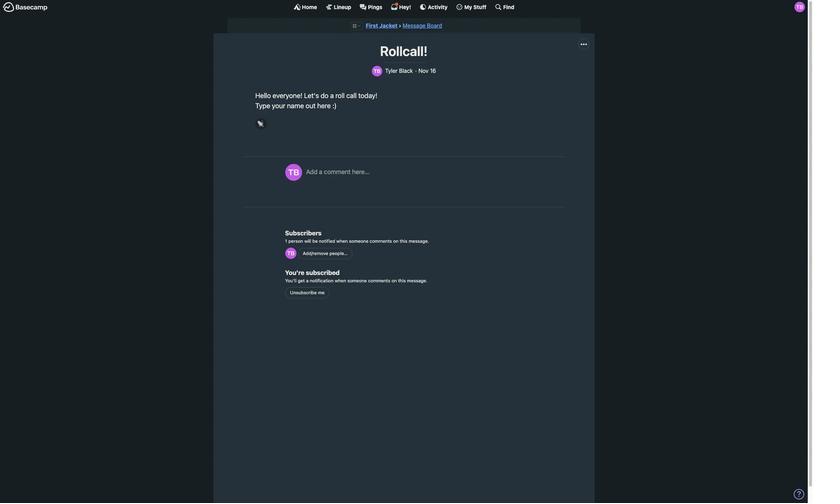 Task type: vqa. For each thing, say whether or not it's contained in the screenshot.
Jennifer Young icon
no



Task type: locate. For each thing, give the bounding box(es) containing it.
1 vertical spatial comments
[[368, 278, 390, 284]]

0 vertical spatial on
[[393, 238, 399, 244]]

my
[[464, 4, 472, 10]]

add
[[306, 168, 318, 176]]

1
[[285, 238, 287, 244]]

comments for subscribers
[[370, 238, 392, 244]]

1 vertical spatial tyler black image
[[285, 248, 296, 259]]

comments inside you're subscribed you'll get a notification when someone comments on this message.
[[368, 278, 390, 284]]

1 vertical spatial on
[[392, 278, 397, 284]]

16
[[430, 68, 436, 74]]

this
[[400, 238, 408, 244], [398, 278, 406, 284]]

message.
[[409, 238, 429, 244], [407, 278, 428, 284]]

be
[[313, 238, 318, 244]]

a for everyone!
[[330, 91, 334, 99]]

message
[[403, 22, 426, 29]]

1 vertical spatial someone
[[347, 278, 367, 284]]

1 horizontal spatial a
[[319, 168, 322, 176]]

when inside subscribers 1 person will be notified when someone comments on this message.
[[336, 238, 348, 244]]

0 horizontal spatial a
[[306, 278, 309, 284]]

a
[[330, 91, 334, 99], [319, 168, 322, 176], [306, 278, 309, 284]]

this inside you're subscribed you'll get a notification when someone comments on this message.
[[398, 278, 406, 284]]

when
[[336, 238, 348, 244], [335, 278, 346, 284]]

0 vertical spatial comments
[[370, 238, 392, 244]]

activity
[[428, 4, 448, 10]]

out
[[306, 102, 316, 110]]

add a comment here… button
[[306, 164, 558, 196]]

1 vertical spatial a
[[319, 168, 322, 176]]

when up people…
[[336, 238, 348, 244]]

when right notification
[[335, 278, 346, 284]]

tyler black
[[385, 68, 413, 74]]

lineup
[[334, 4, 351, 10]]

tyler black image
[[795, 2, 805, 12], [285, 248, 296, 259]]

1 vertical spatial message.
[[407, 278, 428, 284]]

comments inside subscribers 1 person will be notified when someone comments on this message.
[[370, 238, 392, 244]]

when inside you're subscribed you'll get a notification when someone comments on this message.
[[335, 278, 346, 284]]

person
[[289, 238, 303, 244]]

a right add
[[319, 168, 322, 176]]

1 horizontal spatial tyler black image
[[795, 2, 805, 12]]

someone down people…
[[347, 278, 367, 284]]

1 horizontal spatial tyler black image
[[372, 66, 382, 76]]

you're subscribed you'll get a notification when someone comments on this message.
[[285, 269, 428, 284]]

on inside you're subscribed you'll get a notification when someone comments on this message.
[[392, 278, 397, 284]]

0 vertical spatial someone
[[349, 238, 369, 244]]

on for you're
[[392, 278, 397, 284]]

on inside subscribers 1 person will be notified when someone comments on this message.
[[393, 238, 399, 244]]

a right do
[[330, 91, 334, 99]]

0 vertical spatial a
[[330, 91, 334, 99]]

nov 16
[[419, 68, 436, 74]]

this inside subscribers 1 person will be notified when someone comments on this message.
[[400, 238, 408, 244]]

today!
[[358, 91, 377, 99]]

people…
[[330, 251, 348, 256]]

message. inside subscribers 1 person will be notified when someone comments on this message.
[[409, 238, 429, 244]]

tyler black image left "tyler"
[[372, 66, 382, 76]]

2 vertical spatial a
[[306, 278, 309, 284]]

0 vertical spatial this
[[400, 238, 408, 244]]

message. for subscribers
[[409, 238, 429, 244]]

0 vertical spatial when
[[336, 238, 348, 244]]

someone inside subscribers 1 person will be notified when someone comments on this message.
[[349, 238, 369, 244]]

tyler black image inside main element
[[795, 2, 805, 12]]

someone for you're
[[347, 278, 367, 284]]

tyler black image left add
[[285, 164, 302, 181]]

tyler
[[385, 68, 398, 74]]

someone inside you're subscribed you'll get a notification when someone comments on this message.
[[347, 278, 367, 284]]

a inside you're subscribed you'll get a notification when someone comments on this message.
[[306, 278, 309, 284]]

on
[[393, 238, 399, 244], [392, 278, 397, 284]]

will
[[304, 238, 311, 244]]

call
[[346, 91, 357, 99]]

my stuff
[[464, 4, 487, 10]]

1 vertical spatial this
[[398, 278, 406, 284]]

me
[[318, 290, 325, 296]]

when for you're
[[335, 278, 346, 284]]

hello everyone! let's do a roll call today! type your name out here :)
[[255, 91, 377, 110]]

someone for subscribers
[[349, 238, 369, 244]]

message board link
[[403, 22, 442, 29]]

2 horizontal spatial a
[[330, 91, 334, 99]]

a right get
[[306, 278, 309, 284]]

my stuff button
[[456, 4, 487, 11]]

roll
[[336, 91, 345, 99]]

home link
[[294, 4, 317, 11]]

message. inside you're subscribed you'll get a notification when someone comments on this message.
[[407, 278, 428, 284]]

notification
[[310, 278, 334, 284]]

someone
[[349, 238, 369, 244], [347, 278, 367, 284]]

first jacket link
[[366, 22, 398, 29]]

1 vertical spatial when
[[335, 278, 346, 284]]

tyler black image
[[372, 66, 382, 76], [285, 164, 302, 181]]

comments
[[370, 238, 392, 244], [368, 278, 390, 284]]

hey!
[[399, 4, 411, 10]]

0 vertical spatial message.
[[409, 238, 429, 244]]

someone right notified
[[349, 238, 369, 244]]

a inside hello everyone! let's do a roll call today! type your name out here :)
[[330, 91, 334, 99]]

board
[[427, 22, 442, 29]]

0 vertical spatial tyler black image
[[795, 2, 805, 12]]

0 vertical spatial tyler black image
[[372, 66, 382, 76]]

1 vertical spatial tyler black image
[[285, 164, 302, 181]]



Task type: describe. For each thing, give the bounding box(es) containing it.
lineup link
[[326, 4, 351, 11]]

here
[[317, 102, 331, 110]]

first
[[366, 22, 378, 29]]

subscribers 1 person will be notified when someone comments on this message.
[[285, 229, 429, 244]]

comment
[[324, 168, 351, 176]]

0 horizontal spatial tyler black image
[[285, 248, 296, 259]]

rollcall!
[[380, 43, 428, 59]]

jacket
[[379, 22, 398, 29]]

let's
[[304, 91, 319, 99]]

comments for you're
[[368, 278, 390, 284]]

on for subscribers
[[393, 238, 399, 244]]

your
[[272, 102, 285, 110]]

pings
[[368, 4, 382, 10]]

a for subscribed
[[306, 278, 309, 284]]

message. for you're
[[407, 278, 428, 284]]

:)
[[333, 102, 337, 110]]

nov
[[419, 68, 429, 74]]

here…
[[352, 168, 370, 176]]

0 horizontal spatial tyler black image
[[285, 164, 302, 181]]

type
[[255, 102, 270, 110]]

do
[[321, 91, 329, 99]]

subscribed
[[306, 269, 340, 277]]

subscribers
[[285, 229, 322, 237]]

add/remove
[[303, 251, 328, 256]]

switch accounts image
[[3, 2, 48, 13]]

this for you're
[[398, 278, 406, 284]]

›
[[399, 22, 401, 29]]

unsubscribe
[[290, 290, 317, 296]]

notified
[[319, 238, 335, 244]]

stuff
[[474, 4, 487, 10]]

nov 16 element
[[419, 68, 436, 74]]

this for subscribers
[[400, 238, 408, 244]]

hey! button
[[391, 2, 411, 11]]

pings button
[[360, 4, 382, 11]]

name
[[287, 102, 304, 110]]

add/remove people… link
[[298, 248, 353, 259]]

home
[[302, 4, 317, 10]]

add/remove people…
[[303, 251, 348, 256]]

unsubscribe me
[[290, 290, 325, 296]]

add a comment here…
[[306, 168, 370, 176]]

unsubscribe me button
[[285, 287, 330, 299]]

find
[[503, 4, 514, 10]]

activity link
[[420, 4, 448, 11]]

find button
[[495, 4, 514, 11]]

you'll
[[285, 278, 297, 284]]

first jacket
[[366, 22, 398, 29]]

main element
[[0, 0, 808, 14]]

› message board
[[399, 22, 442, 29]]

you're
[[285, 269, 305, 277]]

hello
[[255, 91, 271, 99]]

get
[[298, 278, 305, 284]]

everyone!
[[273, 91, 303, 99]]

a inside button
[[319, 168, 322, 176]]

black
[[399, 68, 413, 74]]

when for subscribers
[[336, 238, 348, 244]]



